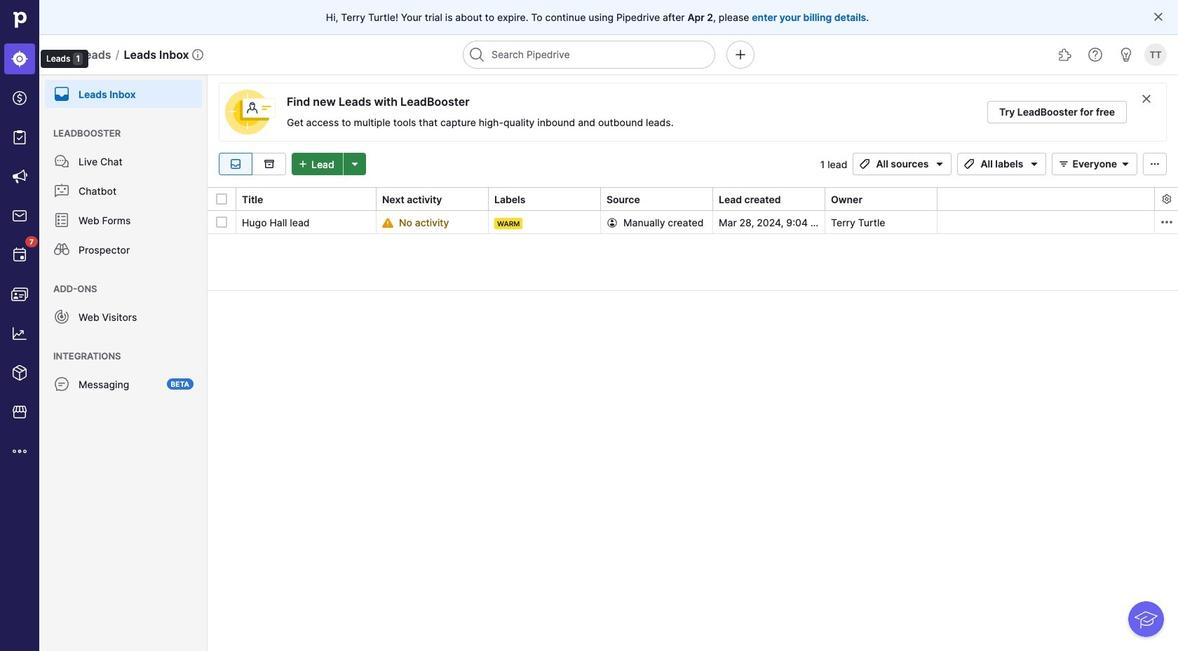 Task type: vqa. For each thing, say whether or not it's contained in the screenshot.
first row color secondary icon
no



Task type: describe. For each thing, give the bounding box(es) containing it.
color primary image inside 'add lead' element
[[295, 159, 312, 170]]

2 color undefined image from the top
[[53, 153, 70, 170]]

add lead element
[[292, 153, 366, 175]]

3 color undefined image from the top
[[53, 376, 70, 393]]

quick help image
[[1088, 46, 1105, 63]]

projects image
[[11, 129, 28, 146]]

1 vertical spatial color secondary image
[[1162, 194, 1173, 205]]

marketplace image
[[11, 404, 28, 421]]

leads image
[[11, 51, 28, 67]]

knowledge center bot, also known as kc bot is an onboarding assistant that allows you to see the list of onboarding items in one place for quick and easy reference. this improves your in-app experience. image
[[1129, 602, 1165, 638]]

archive image
[[261, 159, 278, 170]]

1 color undefined image from the top
[[53, 86, 70, 102]]

insights image
[[11, 326, 28, 342]]

quick add image
[[733, 46, 749, 63]]



Task type: locate. For each thing, give the bounding box(es) containing it.
sales assistant image
[[1119, 46, 1135, 63]]

color undefined image right products image
[[53, 376, 70, 393]]

info image
[[192, 49, 203, 60]]

menu
[[0, 0, 88, 652], [39, 74, 208, 652]]

0 vertical spatial color undefined image
[[53, 86, 70, 102]]

products image
[[11, 365, 28, 382]]

more image
[[11, 444, 28, 460]]

campaigns image
[[11, 168, 28, 185]]

2 vertical spatial color secondary image
[[1159, 214, 1176, 231]]

color undefined image right "campaigns" image
[[53, 153, 70, 170]]

row
[[208, 211, 1179, 236]]

color primary image
[[1154, 11, 1165, 22], [295, 159, 312, 170], [857, 159, 874, 170], [962, 159, 979, 170], [1027, 159, 1044, 170], [1056, 159, 1073, 170], [1118, 159, 1135, 170], [1147, 159, 1164, 170]]

color warning image
[[382, 217, 394, 228]]

home image
[[9, 9, 30, 30]]

0 vertical spatial color secondary image
[[1142, 93, 1153, 105]]

add lead options image
[[346, 159, 363, 170]]

deals image
[[11, 90, 28, 107]]

color secondary image
[[1142, 93, 1153, 105], [1162, 194, 1173, 205], [1159, 214, 1176, 231]]

grid
[[208, 187, 1179, 652]]

color primary image
[[932, 159, 949, 170], [216, 194, 227, 205], [216, 217, 227, 228], [607, 217, 618, 228]]

menu toggle image
[[53, 46, 70, 63]]

color undefined image
[[53, 86, 70, 102], [53, 153, 70, 170], [53, 376, 70, 393]]

sales inbox image
[[11, 208, 28, 225]]

2 vertical spatial color undefined image
[[53, 376, 70, 393]]

contacts image
[[11, 286, 28, 303]]

inbox image
[[227, 159, 244, 170]]

color undefined image down menu toggle "icon"
[[53, 86, 70, 102]]

color undefined image
[[53, 182, 70, 199], [53, 212, 70, 229], [53, 241, 70, 258], [11, 247, 28, 264], [53, 309, 70, 326]]

1 vertical spatial color undefined image
[[53, 153, 70, 170]]

Search Pipedrive field
[[463, 41, 716, 69]]

menu item
[[0, 39, 39, 79], [39, 74, 208, 108]]



